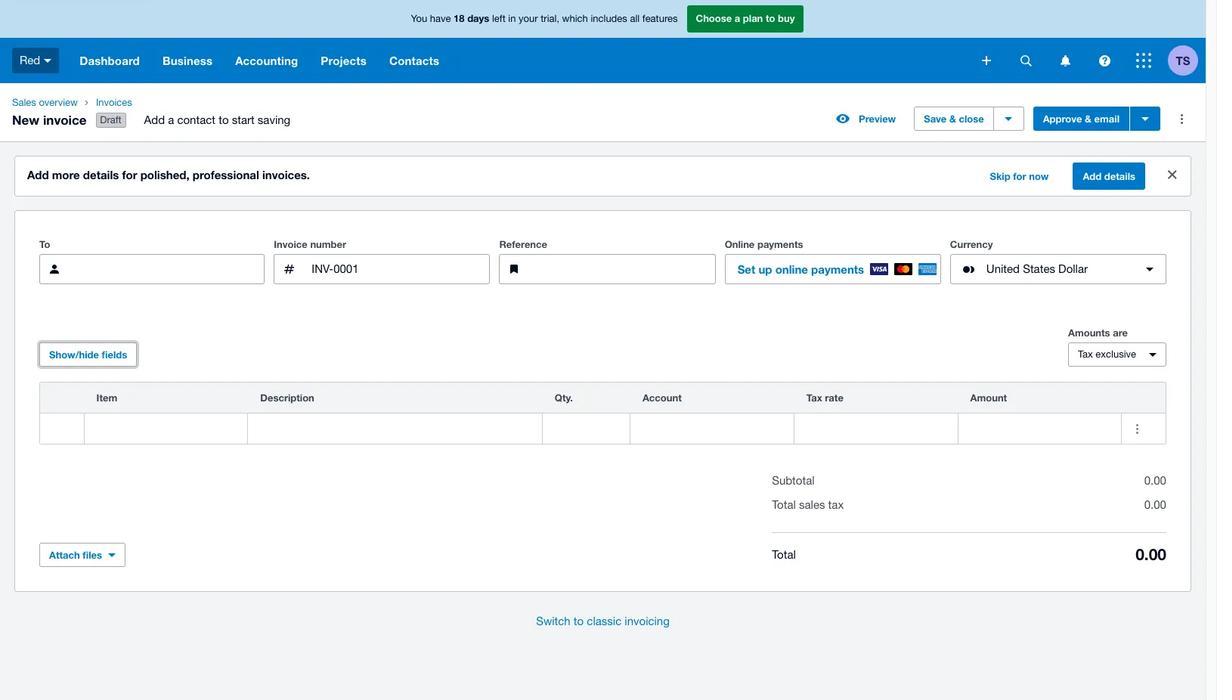 Task type: vqa. For each thing, say whether or not it's contained in the screenshot.
Get for Get visibility over your cash flow
no



Task type: locate. For each thing, give the bounding box(es) containing it.
svg image up email
[[1099, 55, 1110, 66]]

are
[[1113, 327, 1128, 339]]

for
[[122, 168, 137, 182], [1013, 170, 1026, 182]]

0 horizontal spatial details
[[83, 168, 119, 182]]

18
[[454, 12, 465, 24]]

polished,
[[140, 168, 190, 182]]

Description text field
[[248, 414, 542, 443]]

0 vertical spatial payments
[[758, 238, 803, 250]]

1 horizontal spatial &
[[1085, 113, 1092, 125]]

you
[[411, 13, 427, 24]]

a left plan
[[735, 12, 740, 24]]

1 horizontal spatial svg image
[[1099, 55, 1110, 66]]

add right 'now'
[[1083, 170, 1102, 182]]

includes
[[591, 13, 627, 24]]

svg image
[[1136, 53, 1152, 68], [1020, 55, 1032, 66], [1060, 55, 1070, 66], [44, 59, 52, 63]]

to right switch on the bottom
[[574, 615, 584, 628]]

to inside button
[[574, 615, 584, 628]]

2 horizontal spatial add
[[1083, 170, 1102, 182]]

1 & from the left
[[950, 113, 956, 125]]

amounts are
[[1068, 327, 1128, 339]]

add inside button
[[1083, 170, 1102, 182]]

& left email
[[1085, 113, 1092, 125]]

to left start
[[219, 114, 229, 126]]

professional
[[193, 168, 259, 182]]

0.00 for subtotal
[[1145, 474, 1167, 487]]

buy
[[778, 12, 795, 24]]

up
[[759, 262, 772, 276]]

days
[[467, 12, 489, 24]]

1 vertical spatial total
[[772, 548, 796, 561]]

&
[[950, 113, 956, 125], [1085, 113, 1092, 125]]

plan
[[743, 12, 763, 24]]

tax inside invoice line item list element
[[807, 392, 822, 404]]

left
[[492, 13, 506, 24]]

0 vertical spatial a
[[735, 12, 740, 24]]

show/hide
[[49, 349, 99, 361]]

to inside banner
[[766, 12, 775, 24]]

0 vertical spatial to
[[766, 12, 775, 24]]

0.00
[[1145, 474, 1167, 487], [1145, 498, 1167, 511], [1136, 545, 1167, 564]]

1 vertical spatial payments
[[811, 262, 864, 276]]

total sales tax
[[772, 498, 844, 511]]

1 horizontal spatial for
[[1013, 170, 1026, 182]]

to for plan
[[766, 12, 775, 24]]

reference
[[499, 238, 547, 250]]

1 horizontal spatial details
[[1105, 170, 1136, 182]]

1 horizontal spatial payments
[[811, 262, 864, 276]]

payments up 'online'
[[758, 238, 803, 250]]

which
[[562, 13, 588, 24]]

contacts
[[389, 54, 439, 67]]

total down total sales tax
[[772, 548, 796, 561]]

for inside button
[[1013, 170, 1026, 182]]

for left polished,
[[122, 168, 137, 182]]

files
[[83, 549, 102, 561]]

subtotal
[[772, 474, 815, 487]]

total for total
[[772, 548, 796, 561]]

none field inside invoice line item list element
[[84, 414, 248, 444]]

email
[[1095, 113, 1120, 125]]

1 vertical spatial 0.00
[[1145, 498, 1167, 511]]

add left more
[[27, 168, 49, 182]]

red
[[20, 53, 40, 66]]

details left close image
[[1105, 170, 1136, 182]]

to for contact
[[219, 114, 229, 126]]

2 horizontal spatial to
[[766, 12, 775, 24]]

rate
[[825, 392, 844, 404]]

switch to classic invoicing button
[[524, 606, 682, 637]]

1 total from the top
[[772, 498, 796, 511]]

skip
[[990, 170, 1011, 182]]

banner
[[0, 0, 1206, 83]]

payments right 'online'
[[811, 262, 864, 276]]

0 horizontal spatial a
[[168, 114, 174, 126]]

attach
[[49, 549, 80, 561]]

sales overview
[[12, 97, 78, 108]]

item
[[96, 392, 117, 404]]

classic
[[587, 615, 622, 628]]

0 horizontal spatial for
[[122, 168, 137, 182]]

currency
[[950, 238, 993, 250]]

online payments
[[725, 238, 803, 250]]

2 vertical spatial 0.00
[[1136, 545, 1167, 564]]

to
[[766, 12, 775, 24], [219, 114, 229, 126], [574, 615, 584, 628]]

None field
[[84, 414, 248, 444]]

invoices
[[96, 97, 132, 108]]

a inside banner
[[735, 12, 740, 24]]

more line item options image
[[1122, 414, 1153, 444]]

2 vertical spatial to
[[574, 615, 584, 628]]

online
[[725, 238, 755, 250]]

Invoice number text field
[[310, 255, 490, 284]]

1 vertical spatial to
[[219, 114, 229, 126]]

total for total sales tax
[[772, 498, 796, 511]]

dollar
[[1059, 262, 1088, 275]]

1 vertical spatial a
[[168, 114, 174, 126]]

0 horizontal spatial to
[[219, 114, 229, 126]]

svg image
[[1099, 55, 1110, 66], [982, 56, 991, 65]]

2 total from the top
[[772, 548, 796, 561]]

tax inside popup button
[[1078, 349, 1093, 360]]

add left contact
[[144, 114, 165, 126]]

in
[[508, 13, 516, 24]]

1 horizontal spatial a
[[735, 12, 740, 24]]

1 horizontal spatial add
[[144, 114, 165, 126]]

Inventory item text field
[[84, 414, 248, 443]]

to left 'buy'
[[766, 12, 775, 24]]

& for email
[[1085, 113, 1092, 125]]

projects button
[[309, 38, 378, 83]]

1 vertical spatial tax
[[807, 392, 822, 404]]

close image
[[1158, 160, 1188, 190]]

Amount field
[[958, 414, 1122, 443]]

a for plan
[[735, 12, 740, 24]]

number
[[310, 238, 346, 250]]

invoice number
[[274, 238, 346, 250]]

amount
[[970, 392, 1007, 404]]

close
[[959, 113, 984, 125]]

0 vertical spatial 0.00
[[1145, 474, 1167, 487]]

invoices.
[[262, 168, 310, 182]]

Reference text field
[[536, 255, 715, 284]]

0 horizontal spatial tax
[[807, 392, 822, 404]]

& right save
[[950, 113, 956, 125]]

tax left the rate
[[807, 392, 822, 404]]

add
[[144, 114, 165, 126], [27, 168, 49, 182], [1083, 170, 1102, 182]]

attach files
[[49, 549, 102, 561]]

business
[[163, 54, 213, 67]]

0 vertical spatial tax
[[1078, 349, 1093, 360]]

for left 'now'
[[1013, 170, 1026, 182]]

& for close
[[950, 113, 956, 125]]

svg image up close at the right top of the page
[[982, 56, 991, 65]]

1 horizontal spatial tax
[[1078, 349, 1093, 360]]

total down subtotal
[[772, 498, 796, 511]]

features
[[643, 13, 678, 24]]

more
[[52, 168, 80, 182]]

tax down amounts
[[1078, 349, 1093, 360]]

a left contact
[[168, 114, 174, 126]]

tax
[[828, 498, 844, 511]]

tax
[[1078, 349, 1093, 360], [807, 392, 822, 404]]

details right more
[[83, 168, 119, 182]]

invoice number element
[[274, 254, 490, 284]]

0 vertical spatial total
[[772, 498, 796, 511]]

details
[[83, 168, 119, 182], [1105, 170, 1136, 182]]

0 horizontal spatial add
[[27, 168, 49, 182]]

2 & from the left
[[1085, 113, 1092, 125]]

0 horizontal spatial &
[[950, 113, 956, 125]]

save & close button
[[914, 107, 994, 131]]

1 horizontal spatial to
[[574, 615, 584, 628]]

sales
[[12, 97, 36, 108]]

start
[[232, 114, 255, 126]]

a
[[735, 12, 740, 24], [168, 114, 174, 126]]



Task type: describe. For each thing, give the bounding box(es) containing it.
now
[[1029, 170, 1049, 182]]

your
[[519, 13, 538, 24]]

states
[[1023, 262, 1055, 275]]

To text field
[[76, 255, 264, 284]]

have
[[430, 13, 451, 24]]

trial,
[[541, 13, 560, 24]]

sales overview link
[[6, 95, 84, 110]]

contact element
[[39, 254, 265, 284]]

tax exclusive
[[1078, 349, 1136, 360]]

account
[[643, 392, 682, 404]]

save
[[924, 113, 947, 125]]

save & close
[[924, 113, 984, 125]]

invoicing
[[625, 615, 670, 628]]

set
[[738, 262, 756, 276]]

tax rate
[[807, 392, 844, 404]]

contact
[[177, 114, 215, 126]]

0 horizontal spatial payments
[[758, 238, 803, 250]]

united
[[987, 262, 1020, 275]]

switch to classic invoicing
[[536, 615, 670, 628]]

sales
[[799, 498, 825, 511]]

0.00 for total sales tax
[[1145, 498, 1167, 511]]

choose
[[696, 12, 732, 24]]

dashboard link
[[68, 38, 151, 83]]

invoice
[[43, 112, 87, 127]]

add for add details
[[1083, 170, 1102, 182]]

approve & email
[[1043, 113, 1120, 125]]

tax for tax exclusive
[[1078, 349, 1093, 360]]

details inside button
[[1105, 170, 1136, 182]]

a for contact
[[168, 114, 174, 126]]

0 horizontal spatial svg image
[[982, 56, 991, 65]]

amounts
[[1068, 327, 1110, 339]]

red button
[[0, 38, 68, 83]]

set up online payments button
[[725, 254, 941, 284]]

more invoice options image
[[1167, 104, 1197, 134]]

approve
[[1043, 113, 1082, 125]]

add details
[[1083, 170, 1136, 182]]

banner containing ts
[[0, 0, 1206, 83]]

online
[[775, 262, 808, 276]]

invoices link
[[90, 95, 303, 110]]

show/hide fields button
[[39, 343, 137, 367]]

add more details for polished, professional invoices.
[[27, 168, 310, 182]]

show/hide fields
[[49, 349, 127, 361]]

overview
[[39, 97, 78, 108]]

tax for tax rate
[[807, 392, 822, 404]]

payments inside popup button
[[811, 262, 864, 276]]

add details button
[[1073, 163, 1145, 190]]

add for add a contact to start saving
[[144, 114, 165, 126]]

fields
[[102, 349, 127, 361]]

united states dollar button
[[950, 254, 1167, 284]]

skip for now
[[990, 170, 1049, 182]]

set up online payments
[[738, 262, 864, 276]]

saving
[[258, 114, 290, 126]]

preview button
[[827, 107, 905, 131]]

invoice
[[274, 238, 308, 250]]

dashboard
[[80, 54, 140, 67]]

to
[[39, 238, 50, 250]]

new
[[12, 112, 39, 127]]

attach files button
[[39, 543, 126, 567]]

ts button
[[1168, 38, 1206, 83]]

draft
[[100, 114, 122, 126]]

ts
[[1176, 53, 1190, 67]]

business button
[[151, 38, 224, 83]]

accounting
[[235, 54, 298, 67]]

you have 18 days left in your trial, which includes all features
[[411, 12, 678, 24]]

approve & email button
[[1033, 107, 1130, 131]]

exclusive
[[1096, 349, 1136, 360]]

choose a plan to buy
[[696, 12, 795, 24]]

contacts button
[[378, 38, 451, 83]]

new invoice
[[12, 112, 87, 127]]

svg image inside red popup button
[[44, 59, 52, 63]]

tax exclusive button
[[1068, 343, 1167, 367]]

preview
[[859, 113, 896, 125]]

qty.
[[555, 392, 573, 404]]

united states dollar
[[987, 262, 1088, 275]]

more line item options element
[[1122, 383, 1166, 413]]

description
[[260, 392, 314, 404]]

add more details for polished, professional invoices. status
[[15, 157, 1191, 196]]

switch
[[536, 615, 571, 628]]

add for add more details for polished, professional invoices.
[[27, 168, 49, 182]]

projects
[[321, 54, 367, 67]]

accounting button
[[224, 38, 309, 83]]

all
[[630, 13, 640, 24]]

invoice line item list element
[[39, 382, 1167, 445]]

add a contact to start saving
[[144, 114, 290, 126]]



